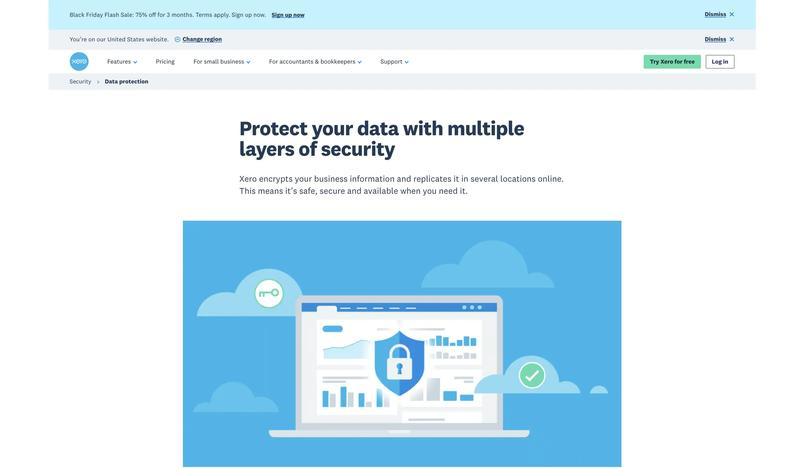 Task type: locate. For each thing, give the bounding box(es) containing it.
for left the accountants
[[269, 58, 278, 65]]

it.
[[460, 185, 468, 196]]

0 vertical spatial business
[[220, 58, 244, 65]]

1 vertical spatial dismiss
[[705, 35, 726, 43]]

up left now.
[[245, 11, 252, 18]]

0 vertical spatial your
[[312, 116, 353, 141]]

states
[[127, 35, 145, 43]]

in right it
[[461, 173, 468, 184]]

xero up this
[[239, 173, 257, 184]]

sign right now.
[[272, 11, 284, 18]]

in
[[723, 58, 728, 65], [461, 173, 468, 184]]

1 horizontal spatial xero
[[661, 58, 673, 65]]

0 horizontal spatial xero
[[239, 173, 257, 184]]

in right "log"
[[723, 58, 728, 65]]

up left now
[[285, 11, 292, 18]]

business right small
[[220, 58, 244, 65]]

and up when
[[397, 173, 411, 184]]

business
[[220, 58, 244, 65], [314, 173, 348, 184]]

for left free
[[675, 58, 683, 65]]

months.
[[171, 11, 194, 18]]

data protection
[[105, 78, 148, 85]]

sign right the apply.
[[232, 11, 243, 18]]

you
[[423, 185, 437, 196]]

features
[[107, 58, 131, 65]]

sign inside "sign up now" link
[[272, 11, 284, 18]]

1 vertical spatial for
[[675, 58, 683, 65]]

in inside "link"
[[723, 58, 728, 65]]

for accountants & bookkeepers
[[269, 58, 356, 65]]

it's
[[285, 185, 297, 196]]

for for for accountants & bookkeepers
[[269, 58, 278, 65]]

xero right try at the top
[[661, 58, 673, 65]]

for left 3
[[157, 11, 165, 18]]

0 horizontal spatial up
[[245, 11, 252, 18]]

xero
[[661, 58, 673, 65], [239, 173, 257, 184]]

sign
[[232, 11, 243, 18], [272, 11, 284, 18]]

several
[[471, 173, 498, 184]]

your inside protect your data with multiple layers of security
[[312, 116, 353, 141]]

0 vertical spatial dismiss button
[[705, 10, 734, 19]]

region
[[204, 35, 222, 43]]

sign up now link
[[272, 11, 305, 20]]

pricing link
[[146, 50, 184, 74]]

secure
[[320, 185, 345, 196]]

dismiss
[[705, 10, 726, 18], [705, 35, 726, 43]]

a padlock image overlays the xero dashboard, signifying xero's commitment to keep data safe, secure and always available. image
[[183, 221, 621, 468]]

when
[[400, 185, 421, 196]]

0 horizontal spatial sign
[[232, 11, 243, 18]]

1 horizontal spatial business
[[314, 173, 348, 184]]

data
[[105, 78, 118, 85]]

in inside xero encrypts your business information and replicates it in several locations online. this means it's safe, secure and available when you need it.
[[461, 173, 468, 184]]

black
[[70, 11, 85, 18]]

1 horizontal spatial for
[[675, 58, 683, 65]]

1 dismiss button from the top
[[705, 10, 734, 19]]

1 vertical spatial xero
[[239, 173, 257, 184]]

0 horizontal spatial for
[[194, 58, 202, 65]]

for
[[194, 58, 202, 65], [269, 58, 278, 65]]

and down information
[[347, 185, 362, 196]]

up
[[245, 11, 252, 18], [285, 11, 292, 18]]

united
[[107, 35, 126, 43]]

you're on our united states website.
[[70, 35, 169, 43]]

2 for from the left
[[269, 58, 278, 65]]

you're
[[70, 35, 87, 43]]

now.
[[253, 11, 266, 18]]

0 horizontal spatial in
[[461, 173, 468, 184]]

1 vertical spatial business
[[314, 173, 348, 184]]

1 vertical spatial in
[[461, 173, 468, 184]]

1 for from the left
[[194, 58, 202, 65]]

security
[[321, 136, 395, 161]]

change region button
[[174, 35, 222, 44]]

1 horizontal spatial sign
[[272, 11, 284, 18]]

dismiss for you're on our united states website.
[[705, 35, 726, 43]]

xero inside xero encrypts your business information and replicates it in several locations online. this means it's safe, secure and available when you need it.
[[239, 173, 257, 184]]

now
[[293, 11, 305, 18]]

your
[[312, 116, 353, 141], [295, 173, 312, 184]]

dismiss button
[[705, 10, 734, 19], [705, 35, 734, 44]]

xero encrypts your business information and replicates it in several locations online. this means it's safe, secure and available when you need it.
[[239, 173, 564, 196]]

layers
[[239, 136, 294, 161]]

of
[[299, 136, 317, 161]]

flash
[[104, 11, 119, 18]]

log in link
[[706, 55, 734, 69]]

0 horizontal spatial business
[[220, 58, 244, 65]]

free
[[684, 58, 695, 65]]

2 dismiss from the top
[[705, 35, 726, 43]]

small
[[204, 58, 219, 65]]

business up secure
[[314, 173, 348, 184]]

this
[[239, 185, 256, 196]]

1 horizontal spatial and
[[397, 173, 411, 184]]

0 vertical spatial xero
[[661, 58, 673, 65]]

1 vertical spatial dismiss button
[[705, 35, 734, 44]]

for
[[157, 11, 165, 18], [675, 58, 683, 65]]

and
[[397, 173, 411, 184], [347, 185, 362, 196]]

2 dismiss button from the top
[[705, 35, 734, 44]]

online.
[[538, 173, 564, 184]]

1 horizontal spatial in
[[723, 58, 728, 65]]

1 vertical spatial and
[[347, 185, 362, 196]]

for left small
[[194, 58, 202, 65]]

log
[[712, 58, 722, 65]]

1 dismiss from the top
[[705, 10, 726, 18]]

&
[[315, 58, 319, 65]]

with
[[403, 116, 443, 141]]

0 vertical spatial in
[[723, 58, 728, 65]]

for for for small business
[[194, 58, 202, 65]]

replicates
[[413, 173, 451, 184]]

log in
[[712, 58, 728, 65]]

safe,
[[299, 185, 318, 196]]

0 vertical spatial dismiss
[[705, 10, 726, 18]]

1 vertical spatial your
[[295, 173, 312, 184]]

your inside xero encrypts your business information and replicates it in several locations online. this means it's safe, secure and available when you need it.
[[295, 173, 312, 184]]

bookkeepers
[[320, 58, 356, 65]]

0 vertical spatial for
[[157, 11, 165, 18]]

1 horizontal spatial for
[[269, 58, 278, 65]]



Task type: vqa. For each thing, say whether or not it's contained in the screenshot.
the rightmost "business"
yes



Task type: describe. For each thing, give the bounding box(es) containing it.
need
[[439, 185, 458, 196]]

accountants
[[280, 58, 313, 65]]

black friday flash sale: 75% off for 3 months. terms apply. sign up now.
[[70, 11, 266, 18]]

encrypts
[[259, 173, 293, 184]]

on
[[88, 35, 95, 43]]

protection
[[119, 78, 148, 85]]

for small business
[[194, 58, 244, 65]]

friday
[[86, 11, 103, 18]]

means
[[258, 185, 283, 196]]

multiple
[[447, 116, 524, 141]]

terms
[[195, 11, 212, 18]]

0 horizontal spatial for
[[157, 11, 165, 18]]

dismiss for black friday flash sale: 75% off for 3 months. terms apply. sign up now.
[[705, 10, 726, 18]]

3
[[167, 11, 170, 18]]

change
[[183, 35, 203, 43]]

data protection link
[[105, 78, 148, 85]]

for small business button
[[184, 50, 260, 74]]

75%
[[136, 11, 147, 18]]

0 horizontal spatial and
[[347, 185, 362, 196]]

our
[[97, 35, 106, 43]]

dismiss button for black friday flash sale: 75% off for 3 months. terms apply. sign up now.
[[705, 10, 734, 19]]

sign up now
[[272, 11, 305, 18]]

data
[[357, 116, 399, 141]]

business inside xero encrypts your business information and replicates it in several locations online. this means it's safe, secure and available when you need it.
[[314, 173, 348, 184]]

sale:
[[121, 11, 134, 18]]

1 horizontal spatial up
[[285, 11, 292, 18]]

breadcrumbs element
[[0, 74, 804, 90]]

dismiss button for you're on our united states website.
[[705, 35, 734, 44]]

information
[[350, 173, 395, 184]]

it
[[454, 173, 459, 184]]

try xero for free link
[[644, 55, 701, 69]]

apply.
[[214, 11, 230, 18]]

website.
[[146, 35, 169, 43]]

off
[[149, 11, 156, 18]]

xero homepage image
[[70, 52, 88, 71]]

locations
[[500, 173, 536, 184]]

available
[[364, 185, 398, 196]]

protect your data with multiple layers of security
[[239, 116, 524, 161]]

pricing
[[156, 58, 175, 65]]

for accountants & bookkeepers button
[[260, 50, 371, 74]]

security
[[70, 78, 91, 85]]

try
[[650, 58, 659, 65]]

change region
[[183, 35, 222, 43]]

business inside dropdown button
[[220, 58, 244, 65]]

try xero for free
[[650, 58, 695, 65]]

support
[[380, 58, 403, 65]]

security link
[[70, 78, 91, 85]]

protect
[[239, 116, 308, 141]]

support button
[[371, 50, 418, 74]]

features button
[[98, 50, 146, 74]]

0 vertical spatial and
[[397, 173, 411, 184]]



